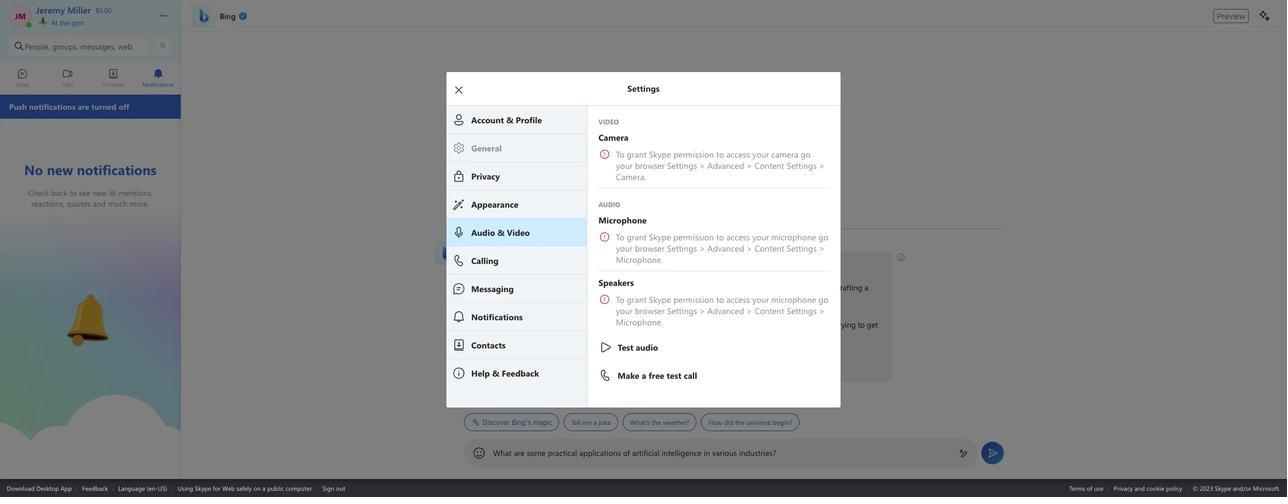 Task type: vqa. For each thing, say whether or not it's contained in the screenshot.
of to the left
yes



Task type: locate. For each thing, give the bounding box(es) containing it.
of
[[528, 282, 535, 293], [623, 448, 630, 459], [1088, 484, 1093, 493]]

0 vertical spatial i
[[559, 257, 561, 268]]

3 browser from the top
[[635, 305, 665, 316]]

trip
[[778, 282, 790, 293]]

1 vertical spatial microphone
[[772, 294, 817, 305]]

1 horizontal spatial me
[[583, 418, 592, 427]]

a left joke
[[594, 418, 597, 427]]

tab list
[[0, 64, 181, 95]]

0 vertical spatial you
[[580, 257, 593, 268]]

what's the weather? button
[[623, 413, 697, 432]]

drafting
[[836, 282, 863, 293]]

help
[[563, 257, 578, 268]]

1 vertical spatial groups,
[[553, 295, 578, 305]]

the right at
[[60, 18, 69, 27]]

1 horizontal spatial of
[[623, 448, 630, 459]]

just
[[822, 319, 834, 330]]

the right what's
[[652, 418, 661, 427]]

to inside to grant skype permission to access your camera go your browser settings > advanced > content settings > camera.
[[717, 148, 724, 160]]

2 vertical spatial a
[[263, 484, 266, 493]]

type
[[511, 282, 526, 293], [554, 357, 569, 367]]

kids.
[[527, 295, 542, 305]]

0 vertical spatial me
[[484, 282, 495, 293]]

privacy and cookie policy link
[[1114, 484, 1183, 493]]

want
[[491, 357, 508, 367]]

get left mad
[[757, 319, 768, 330]]

at the gym
[[50, 18, 84, 27]]

3 access from the top
[[727, 294, 750, 305]]

advanced
[[708, 160, 745, 171], [708, 243, 745, 254], [708, 305, 745, 316]]

0 vertical spatial to grant skype permission to access your microphone go your browser settings > advanced > content settings > microphone.
[[616, 231, 831, 265]]

to grant skype permission to access your microphone go your browser settings > advanced > content settings > microphone. up itinerary
[[616, 231, 831, 265]]

grant up the (smileeyes)
[[627, 231, 647, 243]]

1 vertical spatial permission
[[674, 231, 714, 243]]

content
[[755, 160, 785, 171], [755, 243, 785, 254], [755, 305, 785, 316]]

to inside to grant skype permission to access your camera go your browser settings > advanced > content settings > camera.
[[616, 148, 625, 160]]

permission
[[674, 148, 714, 160], [674, 231, 714, 243], [674, 294, 714, 305]]

for right 'story'
[[489, 295, 499, 305]]

0 vertical spatial for
[[750, 282, 759, 293]]

people, groups, messages, web
[[25, 41, 132, 52]]

if
[[470, 357, 475, 367]]

2 permission from the top
[[674, 231, 714, 243]]

microphone down the trip on the right bottom
[[772, 294, 817, 305]]

2 vertical spatial to
[[616, 294, 625, 305]]

i'm left the "an"
[[470, 319, 481, 330]]

1 advanced from the top
[[708, 160, 745, 171]]

trying
[[836, 319, 856, 330]]

go up or
[[819, 231, 829, 243]]

how right !
[[528, 257, 543, 268]]

grant inside to grant skype permission to access your camera go your browser settings > advanced > content settings > camera.
[[627, 148, 647, 160]]

1 browser from the top
[[635, 160, 665, 171]]

0 horizontal spatial me
[[484, 282, 495, 293]]

0 vertical spatial access
[[727, 148, 750, 160]]

what's the weather?
[[630, 418, 690, 427]]

safely
[[237, 484, 252, 493]]

2 vertical spatial permission
[[674, 294, 714, 305]]

i'm right so
[[541, 319, 552, 330]]

grant down restaurants
[[627, 294, 647, 305]]

1 vertical spatial how
[[709, 418, 722, 427]]

sign out
[[323, 484, 345, 493]]

1 horizontal spatial get
[[867, 319, 878, 330]]

2 vertical spatial grant
[[627, 294, 647, 305]]

3 grant from the top
[[627, 294, 647, 305]]

0 horizontal spatial the
[[60, 18, 69, 27]]

to grant skype permission to access your microphone go your browser settings > advanced > content settings > microphone. down itinerary
[[616, 294, 831, 328]]

access up itinerary
[[727, 231, 750, 243]]

0 vertical spatial advanced
[[708, 160, 745, 171]]

0 vertical spatial microphone.
[[616, 254, 663, 265]]

europe
[[801, 282, 825, 293]]

how left did
[[709, 418, 722, 427]]

mad
[[770, 319, 785, 330]]

and
[[1135, 484, 1145, 493]]

the right did
[[736, 418, 745, 427]]

is
[[501, 257, 506, 268]]

a inside tell me a joke button
[[594, 418, 597, 427]]

1 horizontal spatial the
[[652, 418, 661, 427]]

i left the might
[[638, 319, 640, 330]]

terms
[[1070, 484, 1086, 493]]

of left the use
[[1088, 484, 1093, 493]]

skype inside to grant skype permission to access your camera go your browser settings > advanced > content settings > camera.
[[649, 148, 671, 160]]

3 to from the top
[[616, 294, 625, 305]]

2 vertical spatial of
[[1088, 484, 1093, 493]]

1 i'm from the left
[[470, 319, 481, 330]]

me left with
[[657, 295, 667, 305]]

discover bing's magic
[[483, 418, 552, 427]]

1 vertical spatial grant
[[627, 231, 647, 243]]

2 horizontal spatial i'm
[[810, 319, 820, 330]]

1 horizontal spatial type
[[554, 357, 569, 367]]

0 vertical spatial to
[[616, 148, 625, 160]]

i'm
[[470, 319, 481, 330], [541, 319, 552, 330], [810, 319, 820, 330]]

language (en-us) link
[[118, 484, 167, 493]]

2 to grant skype permission to access your microphone go your browser settings > advanced > content settings > microphone. from the top
[[616, 294, 831, 328]]

practical
[[548, 448, 577, 459]]

with
[[669, 295, 684, 305]]

1 vertical spatial microphone.
[[616, 316, 663, 328]]

get
[[757, 319, 768, 330], [867, 319, 878, 330]]

0 horizontal spatial groups,
[[52, 41, 78, 52]]

app
[[61, 484, 72, 493]]

1 vertical spatial a
[[594, 418, 597, 427]]

0 vertical spatial in
[[671, 282, 677, 293]]

0 horizontal spatial i'm
[[470, 319, 481, 330]]

1 vertical spatial i
[[638, 319, 640, 330]]

the
[[60, 18, 69, 27], [652, 418, 661, 427], [736, 418, 745, 427]]

2 horizontal spatial me
[[657, 295, 667, 305]]

2 horizontal spatial for
[[750, 282, 759, 293]]

0 vertical spatial browser
[[635, 160, 665, 171]]

me
[[484, 282, 495, 293], [657, 295, 667, 305], [583, 418, 592, 427]]

2 vertical spatial access
[[727, 294, 750, 305]]

feedback link
[[82, 484, 108, 493]]

0 vertical spatial go
[[801, 148, 811, 160]]

type right over, at left
[[554, 357, 569, 367]]

to up camera.
[[616, 148, 625, 160]]

did
[[724, 418, 734, 427]]

groups, down at the gym
[[52, 41, 78, 52]]

you
[[580, 257, 593, 268], [477, 357, 489, 367]]

0 vertical spatial permission
[[674, 148, 714, 160]]

1 horizontal spatial a
[[594, 418, 597, 427]]

1 vertical spatial access
[[727, 231, 750, 243]]

0 horizontal spatial of
[[528, 282, 535, 293]]

2 browser from the top
[[635, 243, 665, 254]]

1 horizontal spatial how
[[709, 418, 722, 427]]

groups, inside ask me any type of question, like finding vegan restaurants in cambridge, itinerary for your trip to europe or drafting a story for curious kids. in groups, remember to mention me with @bing. i'm an ai preview, so i'm still learning. sometimes i might say something weird. don't get mad at me, i'm just trying to get better! if you want to start over, type
[[553, 295, 578, 305]]

a inside ask me any type of question, like finding vegan restaurants in cambridge, itinerary for your trip to europe or drafting a story for curious kids. in groups, remember to mention me with @bing. i'm an ai preview, so i'm still learning. sometimes i might say something weird. don't get mad at me, i'm just trying to get better! if you want to start over, type
[[865, 282, 869, 293]]

2 microphone. from the top
[[616, 316, 663, 328]]

to down vegan
[[616, 294, 625, 305]]

1 grant from the top
[[627, 148, 647, 160]]

0 vertical spatial content
[[755, 160, 785, 171]]

weird.
[[715, 319, 735, 330]]

1 vertical spatial for
[[489, 295, 499, 305]]

what's
[[630, 418, 650, 427]]

access inside to grant skype permission to access your camera go your browser settings > advanced > content settings > camera.
[[727, 148, 750, 160]]

0 horizontal spatial a
[[263, 484, 266, 493]]

0 vertical spatial groups,
[[52, 41, 78, 52]]

0 vertical spatial how
[[528, 257, 543, 268]]

what are some practical applications of artificial intelligence in various industries?
[[493, 448, 777, 459]]

applications
[[579, 448, 621, 459]]

i right can
[[559, 257, 561, 268]]

browser inside to grant skype permission to access your camera go your browser settings > advanced > content settings > camera.
[[635, 160, 665, 171]]

microphone. down "mention"
[[616, 316, 663, 328]]

1 vertical spatial in
[[704, 448, 710, 459]]

i
[[559, 257, 561, 268], [638, 319, 640, 330]]

out
[[336, 484, 345, 493]]

2 vertical spatial advanced
[[708, 305, 745, 316]]

@bing.
[[686, 295, 710, 305]]

me right tell
[[583, 418, 592, 427]]

for left web
[[213, 484, 221, 493]]

1 vertical spatial go
[[819, 231, 829, 243]]

get right trying at the bottom of page
[[867, 319, 878, 330]]

your inside ask me any type of question, like finding vegan restaurants in cambridge, itinerary for your trip to europe or drafting a story for curious kids. in groups, remember to mention me with @bing. i'm an ai preview, so i'm still learning. sometimes i might say something weird. don't get mad at me, i'm just trying to get better! if you want to start over, type
[[761, 282, 776, 293]]

1 vertical spatial to
[[616, 231, 625, 243]]

me for ask me any type of question, like finding vegan restaurants in cambridge, itinerary for your trip to europe or drafting a story for curious kids. in groups, remember to mention me with @bing. i'm an ai preview, so i'm still learning. sometimes i might say something weird. don't get mad at me, i'm just trying to get better! if you want to start over, type
[[484, 282, 495, 293]]

access down itinerary
[[727, 294, 750, 305]]

at
[[51, 18, 58, 27]]

of up kids.
[[528, 282, 535, 293]]

audio & video settings dialog
[[447, 72, 858, 408]]

in left various
[[704, 448, 710, 459]]

2 vertical spatial for
[[213, 484, 221, 493]]

2 access from the top
[[727, 231, 750, 243]]

0 vertical spatial grant
[[627, 148, 647, 160]]

0 horizontal spatial get
[[757, 319, 768, 330]]

1 horizontal spatial i
[[638, 319, 640, 330]]

the for at
[[60, 18, 69, 27]]

for right itinerary
[[750, 282, 759, 293]]

1 vertical spatial of
[[623, 448, 630, 459]]

ask
[[470, 282, 482, 293]]

2 content from the top
[[755, 243, 785, 254]]

any
[[497, 282, 509, 293]]

permission inside to grant skype permission to access your camera go your browser settings > advanced > content settings > camera.
[[674, 148, 714, 160]]

3 content from the top
[[755, 305, 785, 316]]

you right if
[[477, 357, 489, 367]]

1 horizontal spatial groups,
[[553, 295, 578, 305]]

groups, down like
[[553, 295, 578, 305]]

a right drafting
[[865, 282, 869, 293]]

0 horizontal spatial how
[[528, 257, 543, 268]]

i'm left 'just'
[[810, 319, 820, 330]]

access left camera
[[727, 148, 750, 160]]

camera.
[[616, 171, 647, 182]]

to
[[717, 148, 724, 160], [717, 231, 724, 243], [792, 282, 799, 293], [717, 294, 724, 305], [617, 295, 624, 305], [858, 319, 865, 330], [510, 357, 517, 367]]

magic
[[533, 418, 552, 427]]

skype
[[649, 148, 671, 160], [649, 231, 671, 243], [649, 294, 671, 305], [195, 484, 211, 493]]

a right on
[[263, 484, 266, 493]]

you right help
[[580, 257, 593, 268]]

grant up camera.
[[627, 148, 647, 160]]

1 vertical spatial content
[[755, 243, 785, 254]]

0 vertical spatial a
[[865, 282, 869, 293]]

microphone. up restaurants
[[616, 254, 663, 265]]

>
[[700, 160, 706, 171], [747, 160, 753, 171], [819, 160, 825, 171], [700, 243, 706, 254], [747, 243, 753, 254], [819, 243, 825, 254], [700, 305, 706, 316], [747, 305, 753, 316], [819, 305, 825, 316]]

2 microphone from the top
[[772, 294, 817, 305]]

me inside button
[[583, 418, 592, 427]]

in up with
[[671, 282, 677, 293]]

0 vertical spatial microphone
[[772, 231, 817, 243]]

mention
[[626, 295, 654, 305]]

1 vertical spatial browser
[[635, 243, 665, 254]]

me left any
[[484, 282, 495, 293]]

curious
[[501, 295, 525, 305]]

a
[[865, 282, 869, 293], [594, 418, 597, 427], [263, 484, 266, 493]]

2 vertical spatial me
[[583, 418, 592, 427]]

0 vertical spatial of
[[528, 282, 535, 293]]

terms of use
[[1070, 484, 1104, 493]]

1 access from the top
[[727, 148, 750, 160]]

microphone up the trip on the right bottom
[[772, 231, 817, 243]]

3 advanced from the top
[[708, 305, 745, 316]]

1 content from the top
[[755, 160, 785, 171]]

0 horizontal spatial you
[[477, 357, 489, 367]]

2 horizontal spatial of
[[1088, 484, 1093, 493]]

ask me any type of question, like finding vegan restaurants in cambridge, itinerary for your trip to europe or drafting a story for curious kids. in groups, remember to mention me with @bing. i'm an ai preview, so i'm still learning. sometimes i might say something weird. don't get mad at me, i'm just trying to get better! if you want to start over, type
[[470, 282, 880, 367]]

for
[[750, 282, 759, 293], [489, 295, 499, 305], [213, 484, 221, 493]]

0 vertical spatial type
[[511, 282, 526, 293]]

of left artificial at bottom
[[623, 448, 630, 459]]

microphone
[[772, 231, 817, 243], [772, 294, 817, 305]]

go down or
[[819, 294, 829, 305]]

go inside to grant skype permission to access your camera go your browser settings > advanced > content settings > camera.
[[801, 148, 811, 160]]

me,
[[796, 319, 808, 330]]

1 to from the top
[[616, 148, 625, 160]]

1 vertical spatial advanced
[[708, 243, 745, 254]]

story
[[470, 295, 487, 305]]

using
[[178, 484, 193, 493]]

1 vertical spatial you
[[477, 357, 489, 367]]

type up curious
[[511, 282, 526, 293]]

in inside ask me any type of question, like finding vegan restaurants in cambridge, itinerary for your trip to europe or drafting a story for curious kids. in groups, remember to mention me with @bing. i'm an ai preview, so i'm still learning. sometimes i might say something weird. don't get mad at me, i'm just trying to get better! if you want to start over, type
[[671, 282, 677, 293]]

groups, inside button
[[52, 41, 78, 52]]

how did the universe begin?
[[709, 418, 793, 427]]

1 vertical spatial to grant skype permission to access your microphone go your browser settings > advanced > content settings > microphone.
[[616, 294, 831, 328]]

restaurants
[[631, 282, 669, 293]]

language (en-us)
[[118, 484, 167, 493]]

1 horizontal spatial for
[[489, 295, 499, 305]]

or
[[827, 282, 834, 293]]

something
[[676, 319, 712, 330]]

what
[[493, 448, 512, 459]]

to up today?
[[616, 231, 625, 243]]

1 horizontal spatial i'm
[[541, 319, 552, 330]]

1 permission from the top
[[674, 148, 714, 160]]

intelligence
[[662, 448, 702, 459]]

go right camera
[[801, 148, 811, 160]]

in
[[544, 295, 551, 305]]

2 horizontal spatial a
[[865, 282, 869, 293]]

2 vertical spatial content
[[755, 305, 785, 316]]

tell
[[571, 418, 581, 427]]

1 horizontal spatial you
[[580, 257, 593, 268]]

2 vertical spatial browser
[[635, 305, 665, 316]]

microphone.
[[616, 254, 663, 265], [616, 316, 663, 328]]

universe
[[747, 418, 771, 427]]

how did the universe begin? button
[[702, 413, 800, 432]]

0 horizontal spatial in
[[671, 282, 677, 293]]

grant
[[627, 148, 647, 160], [627, 231, 647, 243], [627, 294, 647, 305]]



Task type: describe. For each thing, give the bounding box(es) containing it.
2 grant from the top
[[627, 231, 647, 243]]

9:24
[[481, 242, 493, 251]]

how inside button
[[709, 418, 722, 427]]

bing's
[[512, 418, 531, 427]]

some
[[527, 448, 546, 459]]

computer
[[286, 484, 312, 493]]

1 to grant skype permission to access your microphone go your browser settings > advanced > content settings > microphone. from the top
[[616, 231, 831, 265]]

privacy and cookie policy
[[1114, 484, 1183, 493]]

still
[[554, 319, 565, 330]]

tell me a joke
[[571, 418, 611, 427]]

!
[[524, 257, 526, 268]]

sometimes
[[598, 319, 636, 330]]

to grant skype permission to access your camera go your browser settings > advanced > content settings > camera.
[[616, 148, 828, 182]]

start
[[519, 357, 534, 367]]

! how can i help you today?
[[524, 257, 619, 268]]

sign out link
[[323, 484, 345, 493]]

people, groups, messages, web button
[[9, 36, 149, 56]]

better!
[[470, 332, 493, 343]]

discover
[[483, 418, 510, 427]]

cookie
[[1147, 484, 1165, 493]]

terms of use link
[[1070, 484, 1104, 493]]

artificial
[[633, 448, 660, 459]]

web
[[222, 484, 235, 493]]

1 horizontal spatial in
[[704, 448, 710, 459]]

preview
[[1218, 11, 1246, 21]]

the for what's
[[652, 418, 661, 427]]

you inside ask me any type of question, like finding vegan restaurants in cambridge, itinerary for your trip to europe or drafting a story for curious kids. in groups, remember to mention me with @bing. i'm an ai preview, so i'm still learning. sometimes i might say something weird. don't get mad at me, i'm just trying to get better! if you want to start over, type
[[477, 357, 489, 367]]

0 horizontal spatial type
[[511, 282, 526, 293]]

of inside ask me any type of question, like finding vegan restaurants in cambridge, itinerary for your trip to europe or drafting a story for curious kids. in groups, remember to mention me with @bing. i'm an ai preview, so i'm still learning. sometimes i might say something weird. don't get mad at me, i'm just trying to get better! if you want to start over, type
[[528, 282, 535, 293]]

hey, this is
[[470, 257, 508, 268]]

Type a message text field
[[493, 448, 950, 459]]

are
[[514, 448, 525, 459]]

this
[[487, 257, 499, 268]]

on
[[254, 484, 261, 493]]

2 i'm from the left
[[541, 319, 552, 330]]

preview,
[[502, 319, 529, 330]]

1 vertical spatial type
[[554, 357, 569, 367]]

public
[[267, 484, 284, 493]]

say
[[664, 319, 674, 330]]

0 horizontal spatial for
[[213, 484, 221, 493]]

i inside ask me any type of question, like finding vegan restaurants in cambridge, itinerary for your trip to europe or drafting a story for curious kids. in groups, remember to mention me with @bing. i'm an ai preview, so i'm still learning. sometimes i might say something weird. don't get mad at me, i'm just trying to get better! if you want to start over, type
[[638, 319, 640, 330]]

content inside to grant skype permission to access your camera go your browser settings > advanced > content settings > camera.
[[755, 160, 785, 171]]

bell
[[57, 290, 71, 302]]

(openhands)
[[808, 356, 851, 367]]

2 vertical spatial go
[[819, 294, 829, 305]]

finding
[[583, 282, 607, 293]]

(smileeyes)
[[620, 257, 657, 268]]

begin?
[[773, 418, 793, 427]]

sign
[[323, 484, 334, 493]]

download desktop app
[[7, 484, 72, 493]]

don't
[[737, 319, 755, 330]]

using skype for web safely on a public computer
[[178, 484, 312, 493]]

desktop
[[36, 484, 59, 493]]

use
[[1095, 484, 1104, 493]]

1 microphone from the top
[[772, 231, 817, 243]]

like
[[570, 282, 581, 293]]

1 microphone. from the top
[[616, 254, 663, 265]]

(en-
[[147, 484, 158, 493]]

over,
[[536, 357, 552, 367]]

can
[[545, 257, 557, 268]]

joke
[[599, 418, 611, 427]]

me for tell me a joke
[[583, 418, 592, 427]]

today?
[[595, 257, 617, 268]]

download desktop app link
[[7, 484, 72, 493]]

remember
[[580, 295, 615, 305]]

2 advanced from the top
[[708, 243, 745, 254]]

bing,
[[464, 242, 479, 251]]

1 get from the left
[[757, 319, 768, 330]]

people,
[[25, 41, 50, 52]]

gym
[[71, 18, 84, 27]]

bing, 9:24 am
[[464, 242, 506, 251]]

2 to from the top
[[616, 231, 625, 243]]

1 vertical spatial me
[[657, 295, 667, 305]]

so
[[532, 319, 539, 330]]

privacy
[[1114, 484, 1133, 493]]

advanced inside to grant skype permission to access your camera go your browser settings > advanced > content settings > camera.
[[708, 160, 745, 171]]

camera
[[772, 148, 799, 160]]

3 i'm from the left
[[810, 319, 820, 330]]

2 horizontal spatial the
[[736, 418, 745, 427]]

3 permission from the top
[[674, 294, 714, 305]]

itinerary
[[720, 282, 748, 293]]

policy
[[1167, 484, 1183, 493]]

at the gym button
[[36, 16, 148, 27]]

cambridge,
[[679, 282, 718, 293]]

am
[[495, 242, 506, 251]]

ai
[[493, 319, 500, 330]]

download
[[7, 484, 35, 493]]

0 horizontal spatial i
[[559, 257, 561, 268]]

2 get from the left
[[867, 319, 878, 330]]

tell me a joke button
[[564, 413, 618, 432]]

web
[[118, 41, 132, 52]]

weather?
[[663, 418, 690, 427]]

messages,
[[80, 41, 116, 52]]

various
[[713, 448, 737, 459]]



